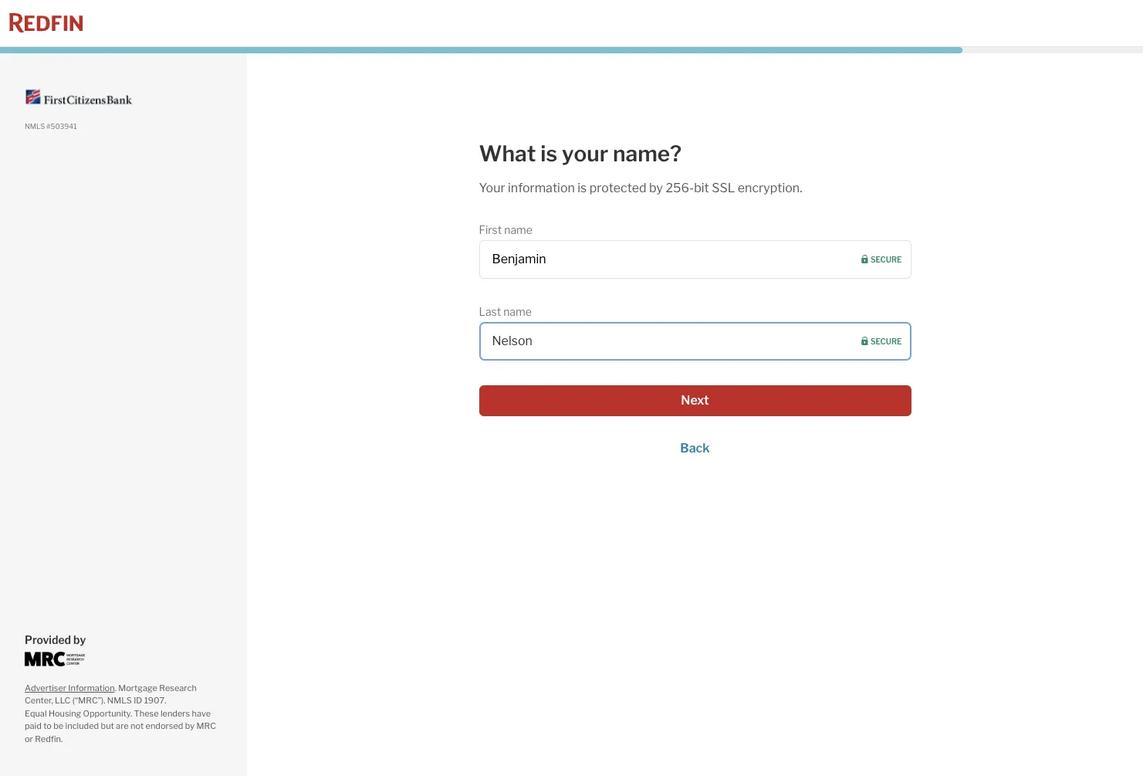 Task type: vqa. For each thing, say whether or not it's contained in the screenshot.
the severe inside FLOOD FACTOR - MINOR 4% OF PROPERTIES ARE AT RISK OF SEVERE FLOODING OVER THE NEXT 30 YEARS
no



Task type: locate. For each thing, give the bounding box(es) containing it.
is down what is your name? on the top
[[578, 181, 587, 195]]

2 vertical spatial by
[[185, 721, 195, 731]]

first name
[[479, 223, 533, 236]]

0 vertical spatial name
[[505, 223, 533, 236]]

Last name text field
[[479, 322, 912, 361]]

by left mrc
[[185, 721, 195, 731]]

next button
[[479, 385, 912, 416]]

your
[[562, 141, 609, 167]]

your
[[479, 181, 506, 195]]

by up mortgage research center image
[[73, 633, 86, 646]]

is up information
[[541, 141, 558, 167]]

llc
[[55, 695, 71, 706]]

nmls #503941
[[25, 122, 77, 131]]

0 horizontal spatial by
[[73, 633, 86, 646]]

name right last
[[504, 305, 532, 318]]

1 vertical spatial by
[[73, 633, 86, 646]]

protected
[[590, 181, 647, 195]]

by left 256-
[[650, 181, 663, 195]]

lenders
[[161, 708, 190, 719]]

your information is protected by 256-bit ssl encryption.
[[479, 181, 803, 195]]

0 horizontal spatial nmls
[[25, 122, 45, 131]]

advertiser information
[[25, 682, 115, 693]]

next
[[681, 393, 710, 408]]

2 horizontal spatial by
[[650, 181, 663, 195]]

provided
[[25, 633, 71, 646]]

last name
[[479, 305, 532, 318]]

1 vertical spatial name
[[504, 305, 532, 318]]

nmls inside . mortgage research center, llc ("mrc"). nmls id 1907. equal housing opportunity. these lenders have paid to be included but are not endorsed by mrc or redfin.
[[107, 695, 132, 706]]

advertiser information button
[[25, 682, 115, 693]]

by
[[650, 181, 663, 195], [73, 633, 86, 646], [185, 721, 195, 731]]

name
[[505, 223, 533, 236], [504, 305, 532, 318]]

name?
[[613, 141, 682, 167]]

name for last name
[[504, 305, 532, 318]]

ssl encryption.
[[712, 181, 803, 195]]

are
[[116, 721, 129, 731]]

id
[[134, 695, 142, 706]]

provided by
[[25, 633, 86, 646]]

0 vertical spatial nmls
[[25, 122, 45, 131]]

name right first
[[505, 223, 533, 236]]

nmls left "#503941"
[[25, 122, 45, 131]]

back
[[681, 441, 710, 456]]

.
[[115, 682, 117, 693]]

1 horizontal spatial is
[[578, 181, 587, 195]]

information
[[508, 181, 575, 195]]

1 horizontal spatial nmls
[[107, 695, 132, 706]]

0 vertical spatial is
[[541, 141, 558, 167]]

1 vertical spatial is
[[578, 181, 587, 195]]

First name text field
[[479, 240, 912, 279]]

first
[[479, 223, 502, 236]]

256-
[[666, 181, 694, 195]]

included
[[65, 721, 99, 731]]

nmls
[[25, 122, 45, 131], [107, 695, 132, 706]]

1 horizontal spatial by
[[185, 721, 195, 731]]

1907.
[[144, 695, 166, 706]]

1 vertical spatial nmls
[[107, 695, 132, 706]]

name for first name
[[505, 223, 533, 236]]

have
[[192, 708, 211, 719]]

but
[[101, 721, 114, 731]]

is
[[541, 141, 558, 167], [578, 181, 587, 195]]

research
[[159, 682, 197, 693]]

center,
[[25, 695, 53, 706]]

what is your name?
[[479, 141, 682, 167]]

nmls down .
[[107, 695, 132, 706]]

information
[[68, 682, 115, 693]]



Task type: describe. For each thing, give the bounding box(es) containing it.
equal housing opportunity.
[[25, 708, 132, 719]]

these
[[134, 708, 159, 719]]

0 vertical spatial by
[[650, 181, 663, 195]]

be
[[53, 721, 64, 731]]

mrc
[[197, 721, 216, 731]]

not
[[131, 721, 144, 731]]

#503941
[[46, 122, 77, 131]]

back button
[[479, 441, 912, 456]]

mortgage research center image
[[25, 651, 85, 666]]

0 horizontal spatial is
[[541, 141, 558, 167]]

by inside . mortgage research center, llc ("mrc"). nmls id 1907. equal housing opportunity. these lenders have paid to be included but are not endorsed by mrc or redfin.
[[185, 721, 195, 731]]

mortgage
[[118, 682, 157, 693]]

what
[[479, 141, 536, 167]]

paid
[[25, 721, 42, 731]]

endorsed
[[146, 721, 183, 731]]

to
[[43, 721, 52, 731]]

advertiser
[[25, 682, 66, 693]]

("mrc").
[[72, 695, 105, 706]]

or redfin.
[[25, 733, 63, 744]]

bit
[[694, 181, 710, 195]]

last
[[479, 305, 501, 318]]

. mortgage research center, llc ("mrc"). nmls id 1907. equal housing opportunity. these lenders have paid to be included but are not endorsed by mrc or redfin.
[[25, 682, 216, 744]]



